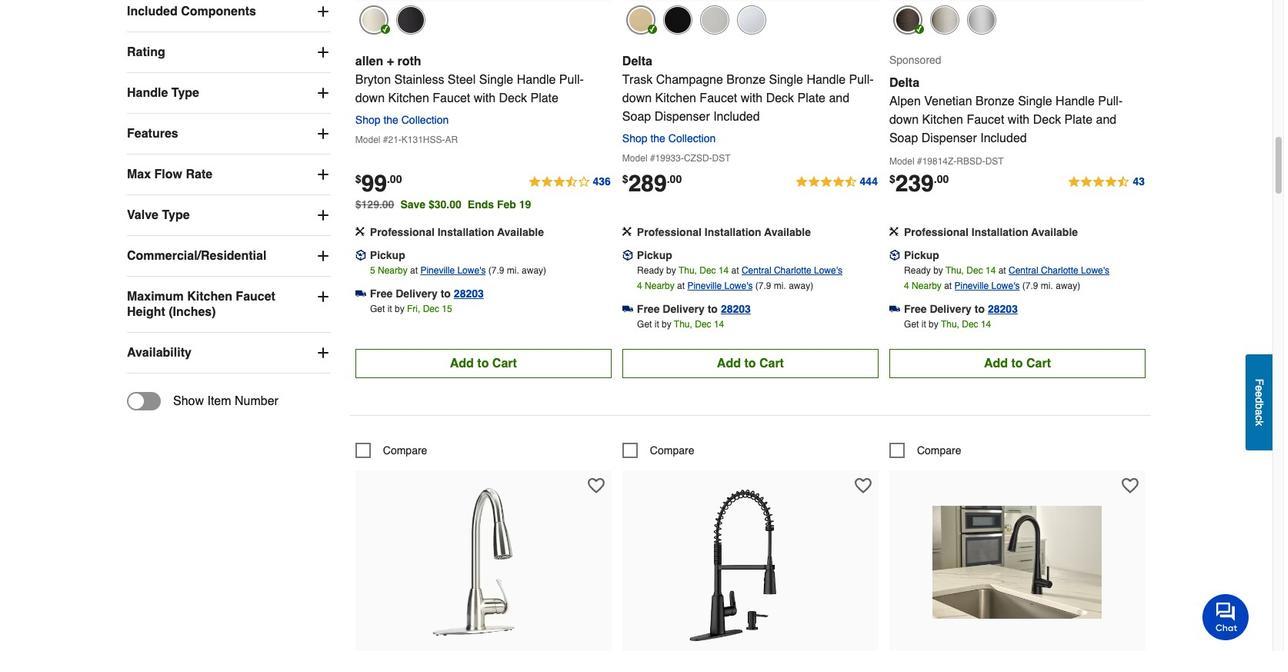 Task type: vqa. For each thing, say whether or not it's contained in the screenshot.
the Self-
no



Task type: locate. For each thing, give the bounding box(es) containing it.
2 available from the left
[[765, 226, 811, 238]]

available for assembly icon
[[765, 226, 811, 238]]

1 installation from the left
[[438, 226, 495, 238]]

pickup up 5
[[370, 249, 405, 261]]

1 4.5 stars image from the left
[[795, 173, 879, 191]]

2 horizontal spatial with
[[1008, 113, 1030, 127]]

444
[[860, 175, 878, 187]]

2 4.5 stars image from the left
[[1068, 173, 1146, 191]]

plus image inside "handle type" button
[[315, 85, 331, 101]]

1 horizontal spatial add
[[717, 357, 741, 371]]

assembly image down 239
[[890, 227, 899, 236]]

to
[[441, 288, 451, 300], [708, 303, 718, 315], [975, 303, 985, 315], [477, 357, 489, 371], [745, 357, 756, 371], [1012, 357, 1023, 371]]

free for truck filled image associated with get it by thu, dec 14
[[637, 303, 660, 315]]

2 ready by thu, dec 14 at central charlotte lowe's 4 nearby at pineville lowe's (7.9 mi. away) from the left
[[905, 265, 1110, 291]]

1 horizontal spatial #
[[650, 153, 655, 164]]

assembly image
[[355, 227, 365, 236], [890, 227, 899, 236]]

pineville lowe's button
[[421, 263, 486, 278], [688, 278, 753, 294], [955, 278, 1020, 294]]

1 horizontal spatial available
[[765, 226, 811, 238]]

plus image for max flow rate
[[315, 167, 331, 182]]

1 horizontal spatial 28203
[[721, 303, 751, 315]]

.00 inside $ 239 .00
[[934, 173, 949, 185]]

stainless steel image
[[359, 5, 389, 34]]

handle inside delta trask champagne bronze single handle pull- down kitchen faucet with deck plate and soap dispenser included
[[807, 73, 846, 87]]

venetian
[[925, 94, 973, 108]]

savings save $30.00 element
[[401, 198, 537, 211]]

ready by thu, dec 14 at central charlotte lowe's 4 nearby at pineville lowe's (7.9 mi. away) for the rightmost the 28203 button
[[905, 265, 1110, 291]]

charlotte
[[774, 265, 812, 276], [1041, 265, 1079, 276]]

kitchen inside delta trask champagne bronze single handle pull- down kitchen faucet with deck plate and soap dispenser included
[[655, 91, 697, 105]]

0 vertical spatial bronze
[[727, 73, 766, 87]]

it
[[388, 304, 392, 314], [655, 319, 659, 330], [922, 319, 927, 330]]

actual price $99.00 element
[[355, 170, 402, 197]]

plus image inside valve type button
[[315, 208, 331, 223]]

4 plus image from the top
[[315, 126, 331, 141]]

delta
[[623, 54, 653, 68], [890, 76, 920, 90]]

0 horizontal spatial $
[[355, 173, 361, 185]]

down down alpen
[[890, 113, 919, 127]]

ready by thu, dec 14 at central charlotte lowe's 4 nearby at pineville lowe's (7.9 mi. away) for the middle the 28203 button
[[637, 265, 843, 291]]

feb
[[497, 198, 516, 211]]

2 e from the top
[[1254, 392, 1266, 398]]

1 horizontal spatial cart
[[760, 357, 784, 371]]

dispenser inside delta trask champagne bronze single handle pull- down kitchen faucet with deck plate and soap dispenser included
[[655, 110, 710, 124]]

1 horizontal spatial and
[[1096, 113, 1117, 127]]

delta inside delta trask champagne bronze single handle pull- down kitchen faucet with deck plate and soap dispenser included
[[623, 54, 653, 68]]

bryton
[[355, 73, 391, 87]]

0 horizontal spatial ready by thu, dec 14 at central charlotte lowe's 4 nearby at pineville lowe's (7.9 mi. away)
[[637, 265, 843, 291]]

available for second assembly image from left
[[1032, 226, 1078, 238]]

with inside delta trask champagne bronze single handle pull- down kitchen faucet with deck plate and soap dispenser included
[[741, 91, 763, 105]]

dec
[[700, 265, 716, 276], [967, 265, 983, 276], [423, 304, 440, 314], [695, 319, 712, 330], [962, 319, 979, 330]]

plus image inside maximum kitchen faucet height (inches) button
[[315, 289, 331, 305]]

2 add to cart button from the left
[[623, 349, 879, 378]]

0 horizontal spatial professional installation available
[[370, 226, 544, 238]]

shop the collection link up model # 21-k131hss-ar
[[355, 114, 455, 126]]

2 horizontal spatial add to cart button
[[890, 349, 1146, 378]]

ready by thu, dec 14 at central charlotte lowe's 4 nearby at pineville lowe's (7.9 mi. away)
[[637, 265, 843, 291], [905, 265, 1110, 291]]

with inside delta alpen venetian bronze single handle pull- down kitchen faucet with deck plate and soap dispenser included
[[1008, 113, 1030, 127]]

bronze
[[727, 73, 766, 87], [976, 94, 1015, 108]]

2 horizontal spatial nearby
[[912, 281, 942, 291]]

was price $129.00 element
[[355, 194, 401, 211]]

faucet down venetian
[[967, 113, 1005, 127]]

0 horizontal spatial shop the collection link
[[355, 114, 455, 126]]

deck inside delta alpen venetian bronze single handle pull- down kitchen faucet with deck plate and soap dispenser included
[[1033, 113, 1062, 127]]

1 pickup image from the left
[[355, 250, 366, 261]]

shop the collection for down
[[355, 114, 449, 126]]

0 horizontal spatial single
[[479, 73, 514, 87]]

ready
[[637, 265, 664, 276], [905, 265, 931, 276]]

k
[[1254, 421, 1266, 427]]

2 horizontal spatial delivery
[[930, 303, 972, 315]]

ready for pickup 'icon' related to the rightmost the 28203 button
[[905, 265, 931, 276]]

1 horizontal spatial dst
[[986, 156, 1004, 167]]

1 horizontal spatial single
[[769, 73, 804, 87]]

model up 239
[[890, 156, 915, 167]]

19933-
[[655, 153, 684, 164]]

$ 99 .00
[[355, 170, 402, 197]]

truck filled image
[[355, 288, 366, 299], [623, 304, 633, 315]]

2 4 from the left
[[905, 281, 910, 291]]

plus image inside availability button
[[315, 345, 331, 361]]

shop the collection link
[[355, 114, 455, 126], [623, 132, 722, 144]]

down inside allen + roth bryton stainless steel single handle pull- down kitchen faucet with deck plate
[[355, 91, 385, 105]]

2 installation from the left
[[705, 226, 762, 238]]

0 horizontal spatial it
[[388, 304, 392, 314]]

1 plus image from the top
[[315, 167, 331, 182]]

21-
[[388, 134, 402, 145]]

dispenser
[[655, 110, 710, 124], [922, 131, 977, 145]]

2 horizontal spatial cart
[[1027, 357, 1051, 371]]

0 horizontal spatial delta
[[623, 54, 653, 68]]

type up features
[[171, 86, 199, 100]]

#
[[383, 134, 388, 145], [650, 153, 655, 164], [917, 156, 923, 167]]

dispenser up model # 19814z-rbsd-dst
[[922, 131, 977, 145]]

$ inside $ 99 .00
[[355, 173, 361, 185]]

plate
[[531, 91, 559, 105], [798, 91, 826, 105], [1065, 113, 1093, 127]]

2 horizontal spatial (7.9
[[1023, 281, 1039, 291]]

pickup for the rightmost the 28203 button
[[904, 249, 940, 261]]

3 pickup from the left
[[904, 249, 940, 261]]

1 horizontal spatial pull-
[[849, 73, 874, 87]]

0 horizontal spatial .00
[[387, 173, 402, 185]]

at
[[410, 265, 418, 276], [732, 265, 739, 276], [999, 265, 1007, 276], [677, 281, 685, 291], [945, 281, 952, 291]]

2 pickup image from the left
[[623, 250, 633, 261]]

1 vertical spatial truck filled image
[[623, 304, 633, 315]]

1 horizontal spatial professional installation available
[[637, 226, 811, 238]]

delta up alpen
[[890, 76, 920, 90]]

the for delta trask champagne bronze single handle pull- down kitchen faucet with deck plate and soap dispenser included
[[651, 132, 666, 144]]

2 horizontal spatial included
[[981, 131, 1027, 145]]

included down champagne
[[714, 110, 760, 124]]

down inside delta alpen venetian bronze single handle pull- down kitchen faucet with deck plate and soap dispenser included
[[890, 113, 919, 127]]

kitchen down champagne
[[655, 91, 697, 105]]

2 professional installation available from the left
[[637, 226, 811, 238]]

2 get it by thu, dec 14 from the left
[[905, 319, 992, 330]]

professional
[[370, 226, 435, 238], [637, 226, 702, 238], [904, 226, 969, 238]]

2 horizontal spatial available
[[1032, 226, 1078, 238]]

deck for alpen
[[1033, 113, 1062, 127]]

0 vertical spatial collection
[[402, 114, 449, 126]]

soap inside delta alpen venetian bronze single handle pull- down kitchen faucet with deck plate and soap dispenser included
[[890, 131, 919, 145]]

0 horizontal spatial the
[[384, 114, 399, 126]]

1 horizontal spatial ready by thu, dec 14 at central charlotte lowe's 4 nearby at pineville lowe's (7.9 mi. away)
[[905, 265, 1110, 291]]

0 horizontal spatial shop
[[355, 114, 381, 126]]

1 .00 from the left
[[387, 173, 402, 185]]

pickup image
[[355, 250, 366, 261], [623, 250, 633, 261], [890, 250, 901, 261]]

(7.9
[[489, 265, 504, 276], [756, 281, 772, 291], [1023, 281, 1039, 291]]

with for trask
[[741, 91, 763, 105]]

bronze inside delta alpen venetian bronze single handle pull- down kitchen faucet with deck plate and soap dispenser included
[[976, 94, 1015, 108]]

.00 for 289
[[667, 173, 682, 185]]

add
[[450, 357, 474, 371], [717, 357, 741, 371], [984, 357, 1008, 371]]

plus image for rating
[[315, 44, 331, 60]]

model up "289"
[[623, 153, 648, 164]]

0 horizontal spatial compare
[[383, 445, 427, 457]]

delta trask champagne bronze single handle pull- down kitchen faucet with deck plate and soap dispenser included
[[623, 54, 874, 124]]

central charlotte lowe's button for the 'pineville lowe's' button associated with pickup 'icon' related to the rightmost the 28203 button
[[1009, 263, 1110, 278]]

1 plus image from the top
[[315, 4, 331, 19]]

shop the collection up 19933-
[[623, 132, 716, 144]]

kitchen inside delta alpen venetian bronze single handle pull- down kitchen faucet with deck plate and soap dispenser included
[[923, 113, 964, 127]]

0 horizontal spatial 4
[[637, 281, 643, 291]]

available for first assembly image from left
[[497, 226, 544, 238]]

1 ready by thu, dec 14 at central charlotte lowe's 4 nearby at pineville lowe's (7.9 mi. away) from the left
[[637, 265, 843, 291]]

1 horizontal spatial assembly image
[[890, 227, 899, 236]]

plus image for handle type
[[315, 85, 331, 101]]

central for the 'pineville lowe's' button associated with pickup 'icon' related to the rightmost the 28203 button
[[1009, 265, 1039, 276]]

pickup image for the rightmost the 28203 button
[[890, 250, 901, 261]]

and left alpen
[[829, 91, 850, 105]]

0 vertical spatial type
[[171, 86, 199, 100]]

0 horizontal spatial pull-
[[559, 73, 584, 87]]

0 vertical spatial soap
[[623, 110, 651, 124]]

plus image inside features button
[[315, 126, 331, 141]]

available down 43 'button' at top
[[1032, 226, 1078, 238]]

6 plus image from the top
[[315, 289, 331, 305]]

plus image inside included components button
[[315, 4, 331, 19]]

single
[[479, 73, 514, 87], [769, 73, 804, 87], [1018, 94, 1053, 108]]

1 professional installation available from the left
[[370, 226, 544, 238]]

$ up $129.00
[[355, 173, 361, 185]]

compare for 1000192395 element
[[383, 445, 427, 457]]

0 horizontal spatial get it by thu, dec 14
[[637, 319, 724, 330]]

plus image for included components
[[315, 4, 331, 19]]

max flow rate
[[127, 168, 213, 182]]

4
[[637, 281, 643, 291], [905, 281, 910, 291]]

collection up the k131hss-
[[402, 114, 449, 126]]

free delivery to 28203 for the middle the 28203 button
[[637, 303, 751, 315]]

1 horizontal spatial charlotte
[[1041, 265, 1079, 276]]

get for truck filled icon at the right
[[905, 319, 919, 330]]

max
[[127, 168, 151, 182]]

moen edwyn pre-rinse spring matte black single handle pull-down kitchen faucet with deck plate and soap dispenser included image
[[666, 478, 835, 648]]

deck
[[499, 91, 527, 105], [766, 91, 794, 105], [1033, 113, 1062, 127]]

3 professional installation available from the left
[[904, 226, 1078, 238]]

2 ready from the left
[[905, 265, 931, 276]]

0 horizontal spatial model
[[355, 134, 381, 145]]

and inside delta trask champagne bronze single handle pull- down kitchen faucet with deck plate and soap dispenser included
[[829, 91, 850, 105]]

away)
[[522, 265, 547, 276], [789, 281, 814, 291], [1056, 281, 1081, 291]]

3 $ from the left
[[890, 173, 896, 185]]

e
[[1254, 386, 1266, 392], [1254, 392, 1266, 398]]

shop up model # 19933-czsd-dst
[[623, 132, 648, 144]]

lowe's
[[458, 265, 486, 276], [814, 265, 843, 276], [1081, 265, 1110, 276], [725, 281, 753, 291], [992, 281, 1020, 291]]

2 pickup from the left
[[637, 249, 673, 261]]

0 horizontal spatial pineville
[[421, 265, 455, 276]]

pineville for the rightmost the 28203 button
[[955, 281, 989, 291]]

1 horizontal spatial bronze
[[976, 94, 1015, 108]]

pickup for the leftmost the 28203 button
[[370, 249, 405, 261]]

deck for trask
[[766, 91, 794, 105]]

the up 19933-
[[651, 132, 666, 144]]

0 horizontal spatial collection
[[402, 114, 449, 126]]

$ for 289
[[623, 173, 629, 185]]

shop the collection link for faucet
[[623, 132, 722, 144]]

model
[[355, 134, 381, 145], [623, 153, 648, 164], [890, 156, 915, 167]]

get for truck filled image associated with get it by thu, dec 14
[[637, 319, 652, 330]]

compare for 1002923504 element
[[650, 445, 695, 457]]

available down "19"
[[497, 226, 544, 238]]

3 .00 from the left
[[934, 173, 949, 185]]

compare inside 1003314128 element
[[917, 445, 962, 457]]

professional down $ 239 .00
[[904, 226, 969, 238]]

and up 43 'button' at top
[[1096, 113, 1117, 127]]

0 vertical spatial included
[[127, 4, 178, 18]]

chat invite button image
[[1203, 594, 1250, 641]]

dst right 19933-
[[712, 153, 731, 164]]

truck filled image
[[890, 304, 901, 315]]

2 compare from the left
[[650, 445, 695, 457]]

the
[[384, 114, 399, 126], [651, 132, 666, 144]]

matte black image
[[663, 5, 693, 34]]

1 central from the left
[[742, 265, 772, 276]]

e up b
[[1254, 392, 1266, 398]]

1 horizontal spatial collection
[[669, 132, 716, 144]]

0 horizontal spatial installation
[[438, 226, 495, 238]]

4 for truck filled icon at the right
[[905, 281, 910, 291]]

professional installation available for assembly icon
[[637, 226, 811, 238]]

with
[[474, 91, 496, 105], [741, 91, 763, 105], [1008, 113, 1030, 127]]

4.5 stars image
[[795, 173, 879, 191], [1068, 173, 1146, 191]]

down inside delta trask champagne bronze single handle pull- down kitchen faucet with deck plate and soap dispenser included
[[623, 91, 652, 105]]

4.5 stars image for 289
[[795, 173, 879, 191]]

trask
[[623, 73, 653, 87]]

0 horizontal spatial 28203
[[454, 288, 484, 300]]

the up 21-
[[384, 114, 399, 126]]

5 plus image from the top
[[315, 208, 331, 223]]

.00 down model # 19933-czsd-dst
[[667, 173, 682, 185]]

2 horizontal spatial plate
[[1065, 113, 1093, 127]]

kitchen down venetian
[[923, 113, 964, 127]]

delivery for the rightmost the 28203 button
[[930, 303, 972, 315]]

plus image
[[315, 167, 331, 182], [315, 248, 331, 264]]

away) for the rightmost the 28203 button
[[1056, 281, 1081, 291]]

and for delta trask champagne bronze single handle pull- down kitchen faucet with deck plate and soap dispenser included
[[829, 91, 850, 105]]

by
[[667, 265, 676, 276], [934, 265, 944, 276], [395, 304, 405, 314], [662, 319, 672, 330], [929, 319, 939, 330]]

kitchen down stainless at the left of the page
[[388, 91, 429, 105]]

pickup image down $129.00
[[355, 250, 366, 261]]

plus image
[[315, 4, 331, 19], [315, 44, 331, 60], [315, 85, 331, 101], [315, 126, 331, 141], [315, 208, 331, 223], [315, 289, 331, 305], [315, 345, 331, 361]]

get
[[370, 304, 385, 314], [637, 319, 652, 330], [905, 319, 919, 330]]

bronze inside delta trask champagne bronze single handle pull- down kitchen faucet with deck plate and soap dispenser included
[[727, 73, 766, 87]]

type for handle type
[[171, 86, 199, 100]]

pickup image up truck filled icon at the right
[[890, 250, 901, 261]]

bronze right venetian
[[976, 94, 1015, 108]]

soap down the trask at the top of the page
[[623, 110, 651, 124]]

2 charlotte from the left
[[1041, 265, 1079, 276]]

1 horizontal spatial (7.9
[[756, 281, 772, 291]]

item
[[207, 395, 231, 409]]

included inside delta alpen venetian bronze single handle pull- down kitchen faucet with deck plate and soap dispenser included
[[981, 131, 1027, 145]]

single inside delta alpen venetian bronze single handle pull- down kitchen faucet with deck plate and soap dispenser included
[[1018, 94, 1053, 108]]

$ for 99
[[355, 173, 361, 185]]

pull- inside delta trask champagne bronze single handle pull- down kitchen faucet with deck plate and soap dispenser included
[[849, 73, 874, 87]]

1 horizontal spatial nearby
[[645, 281, 675, 291]]

cart
[[493, 357, 517, 371], [760, 357, 784, 371], [1027, 357, 1051, 371]]

0 horizontal spatial shop the collection
[[355, 114, 449, 126]]

compare inside 1000192395 element
[[383, 445, 427, 457]]

maximum kitchen faucet height (inches)
[[127, 290, 276, 319]]

ar
[[445, 134, 458, 145]]

0 vertical spatial delta
[[623, 54, 653, 68]]

model left 21-
[[355, 134, 381, 145]]

0 horizontal spatial available
[[497, 226, 544, 238]]

4.5 stars image for 239
[[1068, 173, 1146, 191]]

shop the collection up model # 21-k131hss-ar
[[355, 114, 449, 126]]

shop the collection link for down
[[355, 114, 455, 126]]

e up d
[[1254, 386, 1266, 392]]

1 vertical spatial shop
[[623, 132, 648, 144]]

shop for bryton stainless steel single handle pull- down kitchen faucet with deck plate
[[355, 114, 381, 126]]

1 $ from the left
[[355, 173, 361, 185]]

3 add to cart from the left
[[984, 357, 1051, 371]]

collection for down
[[402, 114, 449, 126]]

1 vertical spatial dispenser
[[922, 131, 977, 145]]

1 get it by thu, dec 14 from the left
[[637, 319, 724, 330]]

0 horizontal spatial add
[[450, 357, 474, 371]]

dispenser inside delta alpen venetian bronze single handle pull- down kitchen faucet with deck plate and soap dispenser included
[[922, 131, 977, 145]]

4 for truck filled image associated with get it by thu, dec 14
[[637, 281, 643, 291]]

43 button
[[1068, 173, 1146, 191]]

1 horizontal spatial $
[[623, 173, 629, 185]]

czsd-
[[684, 153, 712, 164]]

0 horizontal spatial charlotte
[[774, 265, 812, 276]]

professional down save
[[370, 226, 435, 238]]

bronze for champagne
[[727, 73, 766, 87]]

1 horizontal spatial model
[[623, 153, 648, 164]]

fri,
[[407, 304, 421, 314]]

nearby for the middle the 28203 button
[[645, 281, 675, 291]]

1 horizontal spatial central
[[1009, 265, 1039, 276]]

spotshield stainless image
[[931, 5, 960, 34]]

1 available from the left
[[497, 226, 544, 238]]

a
[[1254, 410, 1266, 416]]

compare inside 1002923504 element
[[650, 445, 695, 457]]

$129.00
[[355, 198, 394, 211]]

0 horizontal spatial chrome image
[[737, 5, 767, 34]]

2 horizontal spatial down
[[890, 113, 919, 127]]

shop down bryton
[[355, 114, 381, 126]]

moen sleek matte black single handle pull-down kitchen faucet with deck plate image
[[933, 478, 1103, 648]]

3 add to cart button from the left
[[890, 349, 1146, 378]]

pickup for the middle the 28203 button
[[637, 249, 673, 261]]

4.5 stars image containing 444
[[795, 173, 879, 191]]

faucet down 'steel'
[[433, 91, 470, 105]]

pickup image down assembly icon
[[623, 250, 633, 261]]

deck inside delta trask champagne bronze single handle pull- down kitchen faucet with deck plate and soap dispenser included
[[766, 91, 794, 105]]

1 vertical spatial and
[[1096, 113, 1117, 127]]

2 assembly image from the left
[[890, 227, 899, 236]]

2 .00 from the left
[[667, 173, 682, 185]]

single inside delta trask champagne bronze single handle pull- down kitchen faucet with deck plate and soap dispenser included
[[769, 73, 804, 87]]

shop the collection
[[355, 114, 449, 126], [623, 132, 716, 144]]

champagne bronze image
[[626, 5, 656, 34]]

2 heart outline image from the left
[[1122, 478, 1139, 495]]

down down bryton
[[355, 91, 385, 105]]

2 horizontal spatial .00
[[934, 173, 949, 185]]

1 horizontal spatial professional
[[637, 226, 702, 238]]

central charlotte lowe's button
[[742, 263, 843, 278], [1009, 263, 1110, 278]]

collection up 'czsd-'
[[669, 132, 716, 144]]

$ right 436
[[623, 173, 629, 185]]

1 4 from the left
[[637, 281, 643, 291]]

2 plus image from the top
[[315, 44, 331, 60]]

2 horizontal spatial pineville
[[955, 281, 989, 291]]

pineville for the middle the 28203 button
[[688, 281, 722, 291]]

1 horizontal spatial included
[[714, 110, 760, 124]]

k131hss-
[[402, 134, 445, 145]]

included inside delta trask champagne bronze single handle pull- down kitchen faucet with deck plate and soap dispenser included
[[714, 110, 760, 124]]

truck filled image for get it by fri, dec 15
[[355, 288, 366, 299]]

0 vertical spatial dispenser
[[655, 110, 710, 124]]

1 pickup from the left
[[370, 249, 405, 261]]

plus image for maximum kitchen faucet height (inches)
[[315, 289, 331, 305]]

7 plus image from the top
[[315, 345, 331, 361]]

single for alpen
[[1018, 94, 1053, 108]]

.00 for 239
[[934, 173, 949, 185]]

away) for the middle the 28203 button
[[789, 281, 814, 291]]

soap down alpen
[[890, 131, 919, 145]]

get for truck filled image related to get it by fri, dec 15
[[370, 304, 385, 314]]

0 horizontal spatial included
[[127, 4, 178, 18]]

2 horizontal spatial pineville lowe's button
[[955, 278, 1020, 294]]

venetian bronze image
[[894, 5, 923, 34]]

mi.
[[507, 265, 519, 276], [774, 281, 787, 291], [1041, 281, 1054, 291]]

1000192395 element
[[355, 443, 427, 458]]

3 available from the left
[[1032, 226, 1078, 238]]

0 horizontal spatial soap
[[623, 110, 651, 124]]

soap inside delta trask champagne bronze single handle pull- down kitchen faucet with deck plate and soap dispenser included
[[623, 110, 651, 124]]

$ inside $ 239 .00
[[890, 173, 896, 185]]

2 central charlotte lowe's button from the left
[[1009, 263, 1110, 278]]

5 nearby at pineville lowe's (7.9 mi. away)
[[370, 265, 547, 276]]

free
[[370, 288, 393, 300], [637, 303, 660, 315], [904, 303, 927, 315]]

0 horizontal spatial deck
[[499, 91, 527, 105]]

delta inside delta alpen venetian bronze single handle pull- down kitchen faucet with deck plate and soap dispenser included
[[890, 76, 920, 90]]

1 horizontal spatial central charlotte lowe's button
[[1009, 263, 1110, 278]]

.00 inside $ 289 .00
[[667, 173, 682, 185]]

# up $ 289 .00
[[650, 153, 655, 164]]

included up rating
[[127, 4, 178, 18]]

1 chrome image from the left
[[737, 5, 767, 34]]

professional right assembly icon
[[637, 226, 702, 238]]

soap for alpen venetian bronze single handle pull- down kitchen faucet with deck plate and soap dispenser included
[[890, 131, 919, 145]]

add to cart button
[[355, 349, 612, 378], [623, 349, 879, 378], [890, 349, 1146, 378]]

model for bryton stainless steel single handle pull- down kitchen faucet with deck plate
[[355, 134, 381, 145]]

3 pickup image from the left
[[890, 250, 901, 261]]

faucet inside maximum kitchen faucet height (inches)
[[236, 290, 276, 304]]

28203 for the rightmost the 28203 button
[[988, 303, 1018, 315]]

plus image inside commercial/residential button
[[315, 248, 331, 264]]

project source tucker stainless steel single handle pull-down kitchen faucet with deck plate image
[[399, 478, 568, 648]]

bronze right champagne
[[727, 73, 766, 87]]

0 horizontal spatial pickup
[[370, 249, 405, 261]]

included up "rbsd-"
[[981, 131, 1027, 145]]

faucet down champagne
[[700, 91, 738, 105]]

.00 down 19814z-
[[934, 173, 949, 185]]

compare
[[383, 445, 427, 457], [650, 445, 695, 457], [917, 445, 962, 457]]

charlotte for the middle the 28203 button pickup 'icon' the 'pineville lowe's' button
[[774, 265, 812, 276]]

professional installation available
[[370, 226, 544, 238], [637, 226, 811, 238], [904, 226, 1078, 238]]

3 installation from the left
[[972, 226, 1029, 238]]

free delivery to 28203 for the rightmost the 28203 button
[[904, 303, 1018, 315]]

plate inside delta trask champagne bronze single handle pull- down kitchen faucet with deck plate and soap dispenser included
[[798, 91, 826, 105]]

28203 button
[[454, 286, 484, 301], [721, 301, 751, 317], [988, 301, 1018, 317]]

type right valve
[[162, 208, 190, 222]]

shop the collection link up 19933-
[[623, 132, 722, 144]]

2 plus image from the top
[[315, 248, 331, 264]]

type inside "handle type" button
[[171, 86, 199, 100]]

available down 444 button
[[765, 226, 811, 238]]

1 horizontal spatial deck
[[766, 91, 794, 105]]

pineville
[[421, 265, 455, 276], [688, 281, 722, 291], [955, 281, 989, 291]]

$ right 444
[[890, 173, 896, 185]]

0 horizontal spatial dst
[[712, 153, 731, 164]]

1 horizontal spatial get
[[637, 319, 652, 330]]

type
[[171, 86, 199, 100], [162, 208, 190, 222]]

professional installation available for first assembly image from left
[[370, 226, 544, 238]]

kitchen up '(inches)'
[[187, 290, 232, 304]]

heart outline image
[[588, 478, 605, 495], [1122, 478, 1139, 495]]

chrome image
[[737, 5, 767, 34], [967, 5, 997, 34]]

.00 up was price $129.00 element
[[387, 173, 402, 185]]

pickup down $ 289 .00
[[637, 249, 673, 261]]

1 compare from the left
[[383, 445, 427, 457]]

plus image inside max flow rate button
[[315, 167, 331, 182]]

down
[[355, 91, 385, 105], [623, 91, 652, 105], [890, 113, 919, 127]]

pickup down actual price $239.00 element
[[904, 249, 940, 261]]

faucet down commercial/residential button
[[236, 290, 276, 304]]

3 add from the left
[[984, 357, 1008, 371]]

commercial/residential button
[[127, 236, 331, 276]]

4.5 stars image containing 43
[[1068, 173, 1146, 191]]

kitchen
[[388, 91, 429, 105], [655, 91, 697, 105], [923, 113, 964, 127], [187, 290, 232, 304]]

kitchen inside maximum kitchen faucet height (inches)
[[187, 290, 232, 304]]

dst down delta alpen venetian bronze single handle pull- down kitchen faucet with deck plate and soap dispenser included
[[986, 156, 1004, 167]]

$ for 239
[[890, 173, 896, 185]]

2 horizontal spatial get
[[905, 319, 919, 330]]

.00 inside $ 99 .00
[[387, 173, 402, 185]]

$
[[355, 173, 361, 185], [623, 173, 629, 185], [890, 173, 896, 185]]

2 horizontal spatial deck
[[1033, 113, 1062, 127]]

down for trask
[[623, 91, 652, 105]]

28203 for the middle the 28203 button
[[721, 303, 751, 315]]

central
[[742, 265, 772, 276], [1009, 265, 1039, 276]]

with inside allen + roth bryton stainless steel single handle pull- down kitchen faucet with deck plate
[[474, 91, 496, 105]]

1 professional from the left
[[370, 226, 435, 238]]

plus image inside rating button
[[315, 44, 331, 60]]

free delivery to 28203 for the leftmost the 28203 button
[[370, 288, 484, 300]]

plate inside delta alpen venetian bronze single handle pull- down kitchen faucet with deck plate and soap dispenser included
[[1065, 113, 1093, 127]]

delta for delta alpen venetian bronze single handle pull- down kitchen faucet with deck plate and soap dispenser included
[[890, 76, 920, 90]]

2 horizontal spatial away)
[[1056, 281, 1081, 291]]

0 horizontal spatial add to cart button
[[355, 349, 612, 378]]

3 compare from the left
[[917, 445, 962, 457]]

3 plus image from the top
[[315, 85, 331, 101]]

# up $ 239 .00
[[917, 156, 923, 167]]

down down the trask at the top of the page
[[623, 91, 652, 105]]

0 horizontal spatial heart outline image
[[588, 478, 605, 495]]

save
[[401, 198, 426, 211]]

1 ready from the left
[[637, 265, 664, 276]]

installation for assembly icon
[[705, 226, 762, 238]]

0 horizontal spatial 4.5 stars image
[[795, 173, 879, 191]]

assembly image down $129.00
[[355, 227, 365, 236]]

$ inside $ 289 .00
[[623, 173, 629, 185]]

1 central charlotte lowe's button from the left
[[742, 263, 843, 278]]

1 charlotte from the left
[[774, 265, 812, 276]]

0 vertical spatial truck filled image
[[355, 288, 366, 299]]

2 horizontal spatial 28203
[[988, 303, 1018, 315]]

pull- inside delta alpen venetian bronze single handle pull- down kitchen faucet with deck plate and soap dispenser included
[[1099, 94, 1123, 108]]

truck filled image for get it by thu, dec 14
[[623, 304, 633, 315]]

1 horizontal spatial free
[[637, 303, 660, 315]]

dispenser down champagne
[[655, 110, 710, 124]]

delivery for the middle the 28203 button
[[663, 303, 705, 315]]

(7.9 for pickup 'icon' related to the rightmost the 28203 button
[[1023, 281, 1039, 291]]

actual price $289.00 element
[[623, 170, 682, 197]]

and inside delta alpen venetian bronze single handle pull- down kitchen faucet with deck plate and soap dispenser included
[[1096, 113, 1117, 127]]

type inside valve type button
[[162, 208, 190, 222]]

2 horizontal spatial professional
[[904, 226, 969, 238]]

.00
[[387, 173, 402, 185], [667, 173, 682, 185], [934, 173, 949, 185]]

0 horizontal spatial delivery
[[396, 288, 438, 300]]

1 vertical spatial the
[[651, 132, 666, 144]]

maximum
[[127, 290, 184, 304]]

0 horizontal spatial pineville lowe's button
[[421, 263, 486, 278]]

available
[[497, 226, 544, 238], [765, 226, 811, 238], [1032, 226, 1078, 238]]

thu,
[[679, 265, 697, 276], [946, 265, 964, 276], [674, 319, 693, 330], [941, 319, 960, 330]]

# left the k131hss-
[[383, 134, 388, 145]]

2 $ from the left
[[623, 173, 629, 185]]

0 vertical spatial shop the collection link
[[355, 114, 455, 126]]

dst
[[712, 153, 731, 164], [986, 156, 1004, 167]]

delta up the trask at the top of the page
[[623, 54, 653, 68]]

1 horizontal spatial .00
[[667, 173, 682, 185]]

charlotte for the 'pineville lowe's' button associated with pickup 'icon' related to the rightmost the 28203 button
[[1041, 265, 1079, 276]]

2 central from the left
[[1009, 265, 1039, 276]]



Task type: describe. For each thing, give the bounding box(es) containing it.
$30.00
[[429, 198, 462, 211]]

436
[[593, 175, 611, 187]]

kitchen inside allen + roth bryton stainless steel single handle pull- down kitchen faucet with deck plate
[[388, 91, 429, 105]]

professional installation available for second assembly image from left
[[904, 226, 1078, 238]]

2 horizontal spatial mi.
[[1041, 281, 1054, 291]]

3.5 stars image
[[528, 173, 612, 191]]

single for trask
[[769, 73, 804, 87]]

444 button
[[795, 173, 879, 191]]

1 horizontal spatial it
[[655, 319, 659, 330]]

$129.00 save $30.00 ends feb 19
[[355, 198, 531, 211]]

dec for the middle the 28203 button
[[695, 319, 712, 330]]

1 horizontal spatial mi.
[[774, 281, 787, 291]]

289
[[629, 170, 667, 197]]

dec for the leftmost the 28203 button
[[423, 304, 440, 314]]

+
[[387, 54, 394, 68]]

central charlotte lowe's button for the middle the 28203 button pickup 'icon' the 'pineville lowe's' button
[[742, 263, 843, 278]]

1002923504 element
[[623, 443, 695, 458]]

get it by thu, dec 14 for the middle the 28203 button pickup 'icon' the 'pineville lowe's' button
[[637, 319, 724, 330]]

plus image for features
[[315, 126, 331, 141]]

central for the middle the 28203 button pickup 'icon' the 'pineville lowe's' button
[[742, 265, 772, 276]]

shop for trask champagne bronze single handle pull- down kitchen faucet with deck plate and soap dispenser included
[[623, 132, 648, 144]]

dst for rbsd-
[[986, 156, 1004, 167]]

deck inside allen + roth bryton stainless steel single handle pull- down kitchen faucet with deck plate
[[499, 91, 527, 105]]

shop the collection for faucet
[[623, 132, 716, 144]]

delta alpen venetian bronze single handle pull- down kitchen faucet with deck plate and soap dispenser included
[[890, 76, 1123, 145]]

faucet inside delta alpen venetian bronze single handle pull- down kitchen faucet with deck plate and soap dispenser included
[[967, 113, 1005, 127]]

c
[[1254, 416, 1266, 421]]

1 add to cart button from the left
[[355, 349, 612, 378]]

delivery for the leftmost the 28203 button
[[396, 288, 438, 300]]

down for alpen
[[890, 113, 919, 127]]

2 chrome image from the left
[[967, 5, 997, 34]]

collection for faucet
[[669, 132, 716, 144]]

nearby for the rightmost the 28203 button
[[912, 281, 942, 291]]

rbsd-
[[957, 156, 986, 167]]

get it by thu, dec 14 for the 'pineville lowe's' button associated with pickup 'icon' related to the rightmost the 28203 button
[[905, 319, 992, 330]]

valve type
[[127, 208, 190, 222]]

pickup image for the leftmost the 28203 button
[[355, 250, 366, 261]]

1 heart outline image from the left
[[588, 478, 605, 495]]

1 horizontal spatial 28203 button
[[721, 301, 751, 317]]

436 button
[[528, 173, 612, 191]]

free for truck filled image related to get it by fri, dec 15
[[370, 288, 393, 300]]

# for trask champagne bronze single handle pull- down kitchen faucet with deck plate and soap dispenser included
[[650, 153, 655, 164]]

2 horizontal spatial it
[[922, 319, 927, 330]]

f
[[1254, 379, 1266, 386]]

plus image for availability
[[315, 345, 331, 361]]

assembly image
[[623, 227, 632, 236]]

0 horizontal spatial nearby
[[378, 265, 408, 276]]

28203 for the leftmost the 28203 button
[[454, 288, 484, 300]]

by for the rightmost the 28203 button
[[929, 319, 939, 330]]

handle inside button
[[127, 86, 168, 100]]

features button
[[127, 114, 331, 154]]

0 horizontal spatial (7.9
[[489, 265, 504, 276]]

model # 19933-czsd-dst
[[623, 153, 731, 164]]

1 assembly image from the left
[[355, 227, 365, 236]]

delta for delta trask champagne bronze single handle pull- down kitchen faucet with deck plate and soap dispenser included
[[623, 54, 653, 68]]

actual price $239.00 element
[[890, 170, 949, 197]]

5
[[370, 265, 375, 276]]

show item number element
[[127, 392, 279, 411]]

get it by fri, dec 15
[[370, 304, 452, 314]]

2 add to cart from the left
[[717, 357, 784, 371]]

components
[[181, 4, 256, 18]]

pull- inside allen + roth bryton stainless steel single handle pull- down kitchen faucet with deck plate
[[559, 73, 584, 87]]

steel
[[448, 73, 476, 87]]

and for delta alpen venetian bronze single handle pull- down kitchen faucet with deck plate and soap dispenser included
[[1096, 113, 1117, 127]]

2 add from the left
[[717, 357, 741, 371]]

rating
[[127, 45, 165, 59]]

champagne
[[656, 73, 723, 87]]

dec for the rightmost the 28203 button
[[962, 319, 979, 330]]

show item number
[[173, 395, 279, 409]]

b
[[1254, 404, 1266, 410]]

handle inside allen + roth bryton stainless steel single handle pull- down kitchen faucet with deck plate
[[517, 73, 556, 87]]

type for valve type
[[162, 208, 190, 222]]

included components button
[[127, 0, 331, 31]]

19814z-
[[923, 156, 957, 167]]

1 e from the top
[[1254, 386, 1266, 392]]

compare for 1003314128 element
[[917, 445, 962, 457]]

included for delta alpen venetian bronze single handle pull- down kitchen faucet with deck plate and soap dispenser included
[[981, 131, 1027, 145]]

2 cart from the left
[[760, 357, 784, 371]]

by for the leftmost the 28203 button
[[395, 304, 405, 314]]

dst for czsd-
[[712, 153, 731, 164]]

$ 289 .00
[[623, 170, 682, 197]]

faucet inside allen + roth bryton stainless steel single handle pull- down kitchen faucet with deck plate
[[433, 91, 470, 105]]

1 add from the left
[[450, 357, 474, 371]]

15
[[442, 304, 452, 314]]

plate inside allen + roth bryton stainless steel single handle pull- down kitchen faucet with deck plate
[[531, 91, 559, 105]]

3 cart from the left
[[1027, 357, 1051, 371]]

d
[[1254, 398, 1266, 404]]

ready for the middle the 28203 button pickup 'icon'
[[637, 265, 664, 276]]

dispenser for champagne
[[655, 110, 710, 124]]

by for the middle the 28203 button
[[662, 319, 672, 330]]

height
[[127, 305, 165, 319]]

availability
[[127, 346, 192, 360]]

0 horizontal spatial 28203 button
[[454, 286, 484, 301]]

pull- for trask champagne bronze single handle pull- down kitchen faucet with deck plate and soap dispenser included
[[849, 73, 874, 87]]

(inches)
[[169, 305, 216, 319]]

ends feb 19 element
[[468, 198, 537, 211]]

stainless
[[394, 73, 444, 87]]

included components
[[127, 4, 256, 18]]

0 horizontal spatial away)
[[522, 265, 547, 276]]

plate for alpen
[[1065, 113, 1093, 127]]

installation for first assembly image from left
[[438, 226, 495, 238]]

faucet inside delta trask champagne bronze single handle pull- down kitchen faucet with deck plate and soap dispenser included
[[700, 91, 738, 105]]

pineville lowe's button for the middle the 28203 button pickup 'icon'
[[688, 278, 753, 294]]

included inside button
[[127, 4, 178, 18]]

matte black image
[[396, 5, 425, 34]]

rating button
[[127, 32, 331, 72]]

dispenser for venetian
[[922, 131, 977, 145]]

$ 239 .00
[[890, 170, 949, 197]]

free for truck filled icon at the right
[[904, 303, 927, 315]]

allen + roth bryton stainless steel single handle pull- down kitchen faucet with deck plate
[[355, 54, 584, 105]]

2 professional from the left
[[637, 226, 702, 238]]

# for bryton stainless steel single handle pull- down kitchen faucet with deck plate
[[383, 134, 388, 145]]

model # 19814z-rbsd-dst
[[890, 156, 1004, 167]]

number
[[235, 395, 279, 409]]

3 professional from the left
[[904, 226, 969, 238]]

handle inside delta alpen venetian bronze single handle pull- down kitchen faucet with deck plate and soap dispenser included
[[1056, 94, 1095, 108]]

heart outline image
[[855, 478, 872, 495]]

availability button
[[127, 333, 331, 373]]

handle type
[[127, 86, 199, 100]]

f e e d b a c k button
[[1246, 355, 1273, 451]]

1003314128 element
[[890, 443, 962, 458]]

bronze for venetian
[[976, 94, 1015, 108]]

1 cart from the left
[[493, 357, 517, 371]]

the for allen + roth bryton stainless steel single handle pull- down kitchen faucet with deck plate
[[384, 114, 399, 126]]

sponsored
[[890, 54, 942, 66]]

maximum kitchen faucet height (inches) button
[[127, 277, 331, 332]]

model # 21-k131hss-ar
[[355, 134, 458, 145]]

0 horizontal spatial mi.
[[507, 265, 519, 276]]

19
[[519, 198, 531, 211]]

plus image for commercial/residential
[[315, 248, 331, 264]]

spotshield stainless image
[[700, 5, 730, 34]]

plate for trask
[[798, 91, 826, 105]]

2 horizontal spatial 28203 button
[[988, 301, 1018, 317]]

(7.9 for the middle the 28203 button pickup 'icon'
[[756, 281, 772, 291]]

allen
[[355, 54, 384, 68]]

valve type button
[[127, 195, 331, 235]]

show
[[173, 395, 204, 409]]

239
[[896, 170, 934, 197]]

pineville lowe's button for pickup 'icon' related to the rightmost the 28203 button
[[955, 278, 1020, 294]]

pull- for alpen venetian bronze single handle pull- down kitchen faucet with deck plate and soap dispenser included
[[1099, 94, 1123, 108]]

flow
[[154, 168, 182, 182]]

features
[[127, 127, 178, 141]]

soap for trask champagne bronze single handle pull- down kitchen faucet with deck plate and soap dispenser included
[[623, 110, 651, 124]]

installation for second assembly image from left
[[972, 226, 1029, 238]]

max flow rate button
[[127, 155, 331, 195]]

single inside allen + roth bryton stainless steel single handle pull- down kitchen faucet with deck plate
[[479, 73, 514, 87]]

handle type button
[[127, 73, 331, 113]]

43
[[1133, 175, 1145, 187]]

2 horizontal spatial #
[[917, 156, 923, 167]]

valve
[[127, 208, 159, 222]]

2 horizontal spatial model
[[890, 156, 915, 167]]

commercial/residential
[[127, 249, 267, 263]]

ends
[[468, 198, 494, 211]]

pickup image for the middle the 28203 button
[[623, 250, 633, 261]]

alpen
[[890, 94, 921, 108]]

rate
[[186, 168, 213, 182]]

.00 for 99
[[387, 173, 402, 185]]

99
[[361, 170, 387, 197]]

roth
[[398, 54, 421, 68]]

plus image for valve type
[[315, 208, 331, 223]]

1 add to cart from the left
[[450, 357, 517, 371]]

with for alpen
[[1008, 113, 1030, 127]]

f e e d b a c k
[[1254, 379, 1266, 427]]



